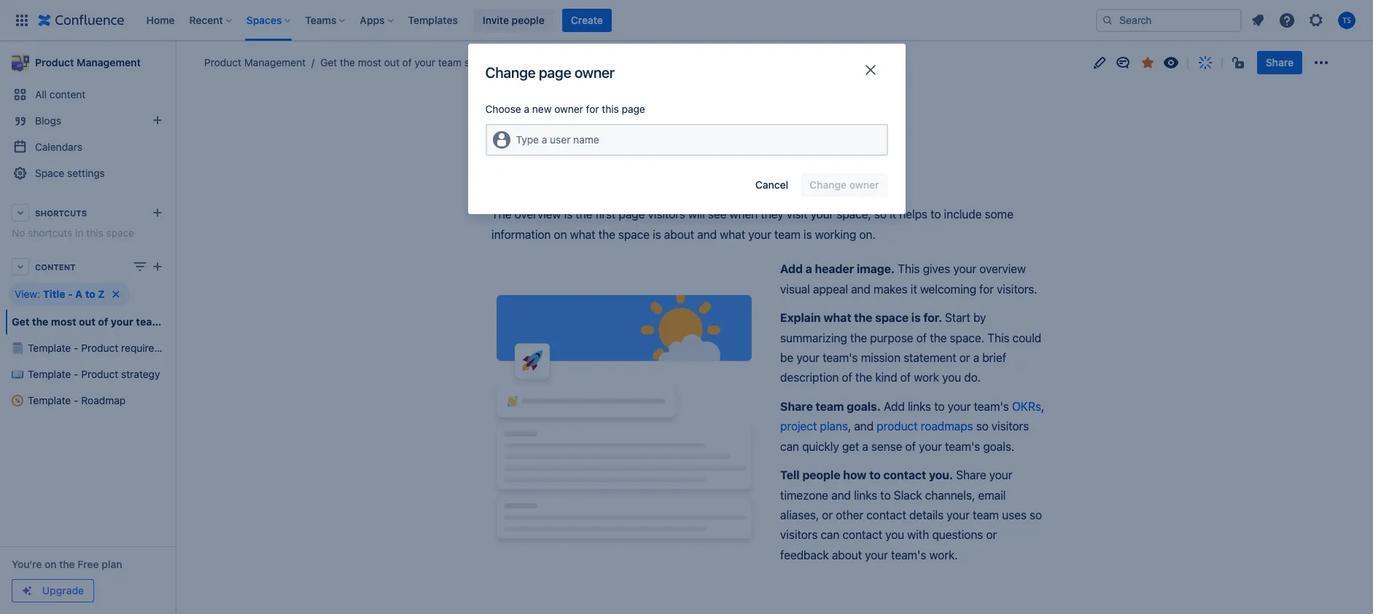 Task type: vqa. For each thing, say whether or not it's contained in the screenshot.
the top by
yes



Task type: locate. For each thing, give the bounding box(es) containing it.
0 horizontal spatial share
[[780, 400, 813, 413]]

0 vertical spatial it
[[890, 208, 896, 221]]

0 horizontal spatial or
[[822, 509, 833, 522]]

a inside 'so visitors can quickly get a sense of your team's goals.'
[[862, 440, 868, 453]]

the
[[340, 56, 355, 69], [527, 90, 555, 114], [576, 208, 592, 221], [598, 228, 615, 241], [854, 311, 872, 325], [32, 316, 48, 328], [850, 331, 867, 345], [930, 331, 947, 345], [855, 371, 872, 385], [59, 559, 75, 571]]

by for owned
[[557, 134, 567, 145]]

1 horizontal spatial product management
[[204, 56, 306, 69]]

template up template - product strategy link
[[28, 342, 71, 354]]

team's down with
[[891, 549, 926, 562]]

1 management from the left
[[77, 56, 141, 69]]

1 horizontal spatial visitors
[[780, 529, 818, 542]]

0 vertical spatial people
[[512, 13, 545, 26]]

a left new
[[524, 103, 530, 115]]

Search field
[[1096, 8, 1242, 32]]

overview
[[515, 208, 561, 221], [979, 263, 1026, 276]]

and up get
[[854, 420, 874, 433]]

create a page image
[[149, 258, 166, 276]]

it
[[890, 208, 896, 221], [911, 283, 917, 296]]

page up read
[[622, 103, 645, 115]]

1 vertical spatial add
[[884, 400, 905, 413]]

out
[[384, 56, 400, 69], [607, 90, 635, 114], [79, 316, 95, 328]]

overview up "information"
[[515, 208, 561, 221]]

team inside space element
[[136, 316, 161, 328]]

0 vertical spatial goals.
[[847, 400, 881, 413]]

apps button
[[355, 8, 399, 32]]

to up roadmaps
[[934, 400, 945, 413]]

0 horizontal spatial you
[[885, 529, 904, 542]]

description
[[780, 371, 839, 385]]

management up all content 'link'
[[77, 56, 141, 69]]

view: title - a to z
[[15, 288, 105, 300]]

share inside share team goals. add links to your team's okrs , project plans , and product roadmaps
[[780, 400, 813, 413]]

0 horizontal spatial add
[[780, 263, 803, 276]]

0 horizontal spatial product management link
[[6, 48, 169, 77]]

1 horizontal spatial for
[[979, 283, 994, 296]]

visitors left the will
[[648, 208, 685, 221]]

for left visitors. at top right
[[979, 283, 994, 296]]

, down the could at the right
[[1041, 400, 1044, 413]]

1 vertical spatial goals.
[[983, 440, 1015, 453]]

1 vertical spatial ,
[[848, 420, 851, 433]]

1 horizontal spatial about
[[832, 549, 862, 562]]

1 vertical spatial overview
[[979, 263, 1026, 276]]

what down the when
[[720, 228, 745, 241]]

0 vertical spatial out
[[384, 56, 400, 69]]

0 horizontal spatial this
[[86, 227, 103, 239]]

2 horizontal spatial get
[[492, 90, 523, 114]]

spaces
[[246, 13, 282, 26]]

shortcuts button
[[6, 200, 169, 226]]

overview up visitors. at top right
[[979, 263, 1026, 276]]

, up get
[[848, 420, 851, 433]]

1 vertical spatial out
[[607, 90, 635, 114]]

add a header image.
[[780, 263, 895, 276]]

on inside space element
[[44, 559, 57, 571]]

template for template - roadmap
[[28, 395, 71, 407]]

add up product
[[884, 400, 905, 413]]

0 vertical spatial so
[[874, 208, 887, 221]]

people inside invite people button
[[512, 13, 545, 26]]

template - product requirements link
[[6, 335, 183, 362]]

and down image.
[[851, 283, 871, 296]]

0 horizontal spatial can
[[780, 440, 799, 453]]

0 horizontal spatial it
[[890, 208, 896, 221]]

aliases,
[[780, 509, 819, 522]]

2 horizontal spatial visitors
[[992, 420, 1029, 433]]

page up choose a new owner for this page
[[539, 64, 571, 81]]

about
[[664, 228, 694, 241], [832, 549, 862, 562]]

it inside this gives your overview visual appeal and makes it welcoming for visitors.
[[911, 283, 917, 296]]

contact down the other
[[843, 529, 882, 542]]

share for team
[[780, 400, 813, 413]]

- up template - product strategy link
[[74, 342, 78, 354]]

3 template from the top
[[28, 395, 71, 407]]

it left helps
[[890, 208, 896, 221]]

on right "information"
[[554, 228, 567, 241]]

a right get
[[862, 440, 868, 453]]

what down appeal
[[824, 311, 851, 325]]

and
[[697, 228, 717, 241], [851, 283, 871, 296], [854, 420, 874, 433], [831, 489, 851, 502]]

0 horizontal spatial goals.
[[847, 400, 881, 413]]

can down project
[[780, 440, 799, 453]]

out up read
[[607, 90, 635, 114]]

okrs
[[1012, 400, 1041, 413]]

product
[[877, 420, 918, 433]]

2 vertical spatial get
[[12, 316, 29, 328]]

share
[[780, 400, 813, 413], [956, 469, 986, 482]]

1 horizontal spatial by
[[973, 311, 986, 325]]

0 vertical spatial this
[[602, 103, 619, 115]]

quickly
[[802, 440, 839, 453]]

to inside space element
[[85, 288, 95, 300]]

space,
[[837, 208, 871, 221]]

work
[[914, 371, 939, 385]]

visitors down the okrs
[[992, 420, 1029, 433]]

about down the other
[[832, 549, 862, 562]]

this up the makes
[[898, 263, 920, 276]]

1 horizontal spatial goals.
[[983, 440, 1015, 453]]

your inside share team goals. add links to your team's okrs , project plans , and product roadmaps
[[948, 400, 971, 413]]

channels,
[[925, 489, 975, 502]]

get the most out of your team space link
[[306, 55, 493, 70], [6, 309, 194, 335]]

0 horizontal spatial most
[[51, 316, 76, 328]]

or right questions
[[986, 529, 997, 542]]

1 vertical spatial it
[[911, 283, 917, 296]]

visitors down aliases, at the right of the page
[[780, 529, 818, 542]]

0 vertical spatial you
[[942, 371, 961, 385]]

page right first
[[619, 208, 645, 221]]

-
[[68, 288, 73, 300], [74, 342, 78, 354], [74, 368, 78, 381], [74, 395, 78, 407]]

out up template - product requirements link
[[79, 316, 95, 328]]

product management down spaces
[[204, 56, 306, 69]]

links
[[908, 400, 931, 413], [854, 489, 877, 502]]

get the most out of your team space link down apps popup button
[[306, 55, 493, 70]]

- for template - product requirements
[[74, 342, 78, 354]]

you left with
[[885, 529, 904, 542]]

get
[[842, 440, 859, 453]]

team's down do.
[[974, 400, 1009, 413]]

1 vertical spatial page
[[622, 103, 645, 115]]

so inside 'so visitors can quickly get a sense of your team's goals.'
[[976, 420, 989, 433]]

by for start
[[973, 311, 986, 325]]

what down first
[[570, 228, 595, 241]]

email
[[978, 489, 1006, 502]]

0 horizontal spatial visitors
[[648, 208, 685, 221]]

of
[[402, 56, 412, 69], [639, 90, 656, 114], [98, 316, 108, 328], [916, 331, 927, 345], [842, 371, 852, 385], [900, 371, 911, 385], [905, 440, 916, 453]]

working
[[815, 228, 856, 241]]

team's down summarizing
[[823, 351, 858, 365]]

1 vertical spatial contact
[[867, 509, 906, 522]]

1 vertical spatial this
[[987, 331, 1010, 345]]

team inside share your timezone and links to slack channels, email aliases, or other contact details your team uses so visitors can contact you with questions or feedback about your team's work.
[[973, 509, 999, 522]]

so right uses
[[1030, 509, 1042, 522]]

overview inside 'the overview is the first page visitors will see when they visit your space, so it helps to include some information on what the space is about and what your team is working on.'
[[515, 208, 561, 221]]

home
[[146, 13, 175, 26]]

this
[[898, 263, 920, 276], [987, 331, 1010, 345]]

and up the other
[[831, 489, 851, 502]]

0 vertical spatial can
[[780, 440, 799, 453]]

2 vertical spatial so
[[1030, 509, 1042, 522]]

0 horizontal spatial on
[[44, 559, 57, 571]]

contact up slack
[[883, 469, 926, 482]]

2 vertical spatial most
[[51, 316, 76, 328]]

it right the makes
[[911, 283, 917, 296]]

goals. down okrs 'link'
[[983, 440, 1015, 453]]

contact down slack
[[867, 509, 906, 522]]

2 template from the top
[[28, 368, 71, 381]]

0 horizontal spatial people
[[512, 13, 545, 26]]

1 horizontal spatial so
[[976, 420, 989, 433]]

product management link up all content 'link'
[[6, 48, 169, 77]]

be
[[780, 351, 794, 365]]

this up brief
[[987, 331, 1010, 345]]

plan
[[102, 559, 122, 571]]

1 vertical spatial links
[[854, 489, 877, 502]]

on.
[[859, 228, 876, 241]]

out down apps popup button
[[384, 56, 400, 69]]

owned
[[525, 134, 554, 145]]

2 vertical spatial contact
[[843, 529, 882, 542]]

about inside 'the overview is the first page visitors will see when they visit your space, so it helps to include some information on what the space is about and what your team is working on.'
[[664, 228, 694, 241]]

product
[[35, 56, 74, 69], [204, 56, 241, 69], [81, 342, 118, 354], [81, 368, 118, 381]]

1 vertical spatial by
[[973, 311, 986, 325]]

your inside space element
[[111, 316, 133, 328]]

0 horizontal spatial ,
[[848, 420, 851, 433]]

calendars
[[35, 141, 82, 153]]

1 vertical spatial this
[[86, 227, 103, 239]]

2 vertical spatial out
[[79, 316, 95, 328]]

template - product requirements
[[28, 342, 183, 354]]

1 vertical spatial about
[[832, 549, 862, 562]]

this inside space element
[[86, 227, 103, 239]]

2 horizontal spatial or
[[986, 529, 997, 542]]

could
[[1013, 331, 1041, 345]]

a up '27,' at the top left
[[542, 133, 547, 146]]

gives
[[923, 263, 950, 276]]

0 horizontal spatial overview
[[515, 208, 561, 221]]

you're on the free plan
[[12, 559, 122, 571]]

get the most out of your team space up template - product requirements
[[12, 316, 194, 328]]

most down apps
[[358, 56, 381, 69]]

1 horizontal spatial this
[[602, 103, 619, 115]]

1 horizontal spatial can
[[821, 529, 840, 542]]

team's down roadmaps
[[945, 440, 980, 453]]

product management link down spaces
[[204, 55, 306, 70]]

get the most out of your team space
[[320, 56, 493, 69], [492, 90, 802, 114], [12, 316, 194, 328]]

a for type
[[542, 133, 547, 146]]

by right start
[[973, 311, 986, 325]]

1 horizontal spatial most
[[358, 56, 381, 69]]

a for add
[[806, 263, 812, 276]]

0 horizontal spatial management
[[77, 56, 141, 69]]

template right :compass: icon
[[28, 395, 71, 407]]

team's inside share your timezone and links to slack channels, email aliases, or other contact details your team uses so visitors can contact you with questions or feedback about your team's work.
[[891, 549, 926, 562]]

1 horizontal spatial overview
[[979, 263, 1026, 276]]

information
[[492, 228, 551, 241]]

contact
[[883, 469, 926, 482], [867, 509, 906, 522], [843, 529, 882, 542]]

by inside start by summarizing the purpose of the space. this could be your team's mission statement or a brief description of the kind of work you do.
[[973, 311, 986, 325]]

0 vertical spatial links
[[908, 400, 931, 413]]

share up email
[[956, 469, 986, 482]]

0 horizontal spatial get
[[12, 316, 29, 328]]

share team goals. add links to your team's okrs , project plans , and product roadmaps
[[780, 400, 1047, 433]]

this inside start by summarizing the purpose of the space. this could be your team's mission statement or a brief description of the kind of work you do.
[[987, 331, 1010, 345]]

1 vertical spatial visitors
[[992, 420, 1029, 433]]

or left the other
[[822, 509, 833, 522]]

this up 4 min read
[[602, 103, 619, 115]]

and down "see"
[[697, 228, 717, 241]]

visual
[[780, 283, 810, 296]]

people right invite
[[512, 13, 545, 26]]

0 horizontal spatial by
[[557, 134, 567, 145]]

add up visual at the right top
[[780, 263, 803, 276]]

goals. inside 'so visitors can quickly get a sense of your team's goals.'
[[983, 440, 1015, 453]]

on right you're at the bottom of page
[[44, 559, 57, 571]]

a left brief
[[973, 351, 979, 365]]

the overview is the first page visitors will see when they visit your space, so it helps to include some information on what the space is about and what your team is working on.
[[492, 208, 1017, 241]]

0 horizontal spatial so
[[874, 208, 887, 221]]

for up name
[[586, 103, 599, 115]]

:book: image
[[12, 369, 23, 381]]

1 vertical spatial most
[[559, 90, 602, 114]]

1 horizontal spatial you
[[942, 371, 961, 385]]

links up product roadmaps link on the right bottom of page
[[908, 400, 931, 413]]

most down view: title - a to z
[[51, 316, 76, 328]]

1 vertical spatial on
[[44, 559, 57, 571]]

so visitors can quickly get a sense of your team's goals.
[[780, 420, 1032, 453]]

can
[[780, 440, 799, 453], [821, 529, 840, 542]]

links inside share team goals. add links to your team's okrs , project plans , and product roadmaps
[[908, 400, 931, 413]]

2 vertical spatial visitors
[[780, 529, 818, 542]]

2 vertical spatial template
[[28, 395, 71, 407]]

1 horizontal spatial on
[[554, 228, 567, 241]]

owner up choose a new owner for this page
[[575, 64, 615, 81]]

project
[[780, 420, 817, 433]]

when
[[730, 208, 758, 221]]

templates link
[[404, 8, 462, 32]]

you left do.
[[942, 371, 961, 385]]

2023
[[558, 148, 579, 159]]

1 vertical spatial share
[[956, 469, 986, 482]]

space settings link
[[6, 160, 169, 187]]

to left slack
[[880, 489, 891, 502]]

blogs link
[[6, 108, 169, 134]]

0 vertical spatial by
[[557, 134, 567, 145]]

links down tell people how to contact you.
[[854, 489, 877, 502]]

to right helps
[[931, 208, 941, 221]]

1 horizontal spatial it
[[911, 283, 917, 296]]

owned by
[[525, 134, 569, 145]]

0 horizontal spatial links
[[854, 489, 877, 502]]

template
[[28, 342, 71, 354], [28, 368, 71, 381], [28, 395, 71, 407]]

2 vertical spatial or
[[986, 529, 997, 542]]

with
[[907, 529, 929, 542]]

create link
[[562, 8, 612, 32]]

2 horizontal spatial so
[[1030, 509, 1042, 522]]

overview inside this gives your overview visual appeal and makes it welcoming for visitors.
[[979, 263, 1026, 276]]

- up template - roadmap
[[74, 368, 78, 381]]

space element
[[0, 41, 194, 615]]

will
[[688, 208, 705, 221]]

confluence image
[[38, 11, 124, 29], [38, 11, 124, 29]]

product management inside space element
[[35, 56, 141, 69]]

premium image
[[21, 586, 33, 597]]

by
[[557, 134, 567, 145], [973, 311, 986, 325]]

2 product management from the left
[[204, 56, 306, 69]]

details
[[909, 509, 944, 522]]

about down the will
[[664, 228, 694, 241]]

1 vertical spatial so
[[976, 420, 989, 433]]

0 vertical spatial get the most out of your team space link
[[306, 55, 493, 70]]

header
[[815, 263, 854, 276]]

or down space.
[[959, 351, 970, 365]]

okrs link
[[1012, 400, 1041, 413]]

this inside this gives your overview visual appeal and makes it welcoming for visitors.
[[898, 263, 920, 276]]

you.
[[929, 469, 953, 482]]

you inside share your timezone and links to slack channels, email aliases, or other contact details your team uses so visitors can contact you with questions or feedback about your team's work.
[[885, 529, 904, 542]]

invite people button
[[474, 8, 553, 32]]

so right roadmaps
[[976, 420, 989, 433]]

0 vertical spatial about
[[664, 228, 694, 241]]

0 vertical spatial share
[[780, 400, 813, 413]]

0 horizontal spatial product management
[[35, 56, 141, 69]]

visitors inside 'the overview is the first page visitors will see when they visit your space, so it helps to include some information on what the space is about and what your team is working on.'
[[648, 208, 685, 221]]

timezone
[[780, 489, 828, 502]]

goals. up plans
[[847, 400, 881, 413]]

close modal image
[[862, 61, 879, 79]]

links inside share your timezone and links to slack channels, email aliases, or other contact details your team uses so visitors can contact you with questions or feedback about your team's work.
[[854, 489, 877, 502]]

get the most out of your team space down templates link
[[320, 56, 493, 69]]

share inside share your timezone and links to slack channels, email aliases, or other contact details your team uses so visitors can contact you with questions or feedback about your team's work.
[[956, 469, 986, 482]]

to left z at the left top
[[85, 288, 95, 300]]

search image
[[1102, 14, 1114, 26]]

product management up all content 'link'
[[35, 56, 141, 69]]

for inside change page owner dialog
[[586, 103, 599, 115]]

a up visual at the right top
[[806, 263, 812, 276]]

,
[[1041, 400, 1044, 413], [848, 420, 851, 433]]

get the most out of your team space up read
[[492, 90, 802, 114]]

1 horizontal spatial this
[[987, 331, 1010, 345]]

banner
[[0, 0, 1373, 41]]

1 horizontal spatial what
[[720, 228, 745, 241]]

shortcuts
[[28, 227, 72, 239]]

on
[[554, 228, 567, 241], [44, 559, 57, 571]]

visit
[[787, 208, 808, 221]]

so up 'on.'
[[874, 208, 887, 221]]

0 horizontal spatial what
[[570, 228, 595, 241]]

share up project
[[780, 400, 813, 413]]

cancel button
[[747, 174, 797, 197]]

links for and
[[854, 489, 877, 502]]

template - product strategy link
[[6, 362, 169, 388]]

1 product management from the left
[[35, 56, 141, 69]]

add
[[780, 263, 803, 276], [884, 400, 905, 413]]

owner
[[575, 64, 615, 81], [554, 103, 583, 115]]

this right in
[[86, 227, 103, 239]]

0 vertical spatial page
[[539, 64, 571, 81]]

most up name
[[559, 90, 602, 114]]

mission
[[861, 351, 901, 365]]

0 horizontal spatial get the most out of your team space link
[[6, 309, 194, 335]]

change
[[485, 64, 536, 81]]

page inside 'the overview is the first page visitors will see when they visit your space, so it helps to include some information on what the space is about and what your team is working on.'
[[619, 208, 645, 221]]

about inside share your timezone and links to slack channels, email aliases, or other contact details your team uses so visitors can contact you with questions or feedback about your team's work.
[[832, 549, 862, 562]]

get the most out of your team space link up template - product requirements
[[6, 309, 194, 335]]

1 vertical spatial get the most out of your team space
[[492, 90, 802, 114]]

1 template from the top
[[28, 342, 71, 354]]

owner right new
[[554, 103, 583, 115]]

clear view image
[[108, 286, 125, 303]]

by up 2023
[[557, 134, 567, 145]]

0 horizontal spatial about
[[664, 228, 694, 241]]

template right :book: image
[[28, 368, 71, 381]]

can down the other
[[821, 529, 840, 542]]

- left roadmap
[[74, 395, 78, 407]]

management down spaces popup button
[[244, 56, 306, 69]]

:notepad_spiral: image
[[12, 343, 23, 354], [12, 343, 23, 354]]

0 vertical spatial template
[[28, 342, 71, 354]]

1 vertical spatial people
[[802, 469, 840, 482]]

people up timezone
[[802, 469, 840, 482]]



Task type: describe. For each thing, give the bounding box(es) containing it.
visitors.
[[997, 283, 1037, 296]]

cancel
[[755, 179, 788, 191]]

- for template - product strategy
[[74, 368, 78, 381]]

the
[[492, 208, 512, 221]]

content button
[[6, 254, 169, 280]]

see
[[708, 208, 727, 221]]

requirements
[[121, 342, 183, 354]]

all content link
[[6, 82, 169, 108]]

template for template - product requirements
[[28, 342, 71, 354]]

:compass: image
[[12, 395, 23, 407]]

brief
[[982, 351, 1006, 365]]

spaces button
[[242, 8, 296, 32]]

title
[[43, 288, 65, 300]]

to right how
[[869, 469, 881, 482]]

kind
[[875, 371, 897, 385]]

roadmaps
[[921, 420, 973, 433]]

people for invite
[[512, 13, 545, 26]]

choose a new owner for this page
[[485, 103, 645, 115]]

to inside 'the overview is the first page visitors will see when they visit your space, so it helps to include some information on what the space is about and what your team is working on.'
[[931, 208, 941, 221]]

2 horizontal spatial what
[[824, 311, 851, 325]]

invite people
[[483, 13, 545, 26]]

1 horizontal spatial get
[[320, 56, 337, 69]]

this inside change page owner dialog
[[602, 103, 619, 115]]

and inside 'the overview is the first page visitors will see when they visit your space, so it helps to include some information on what the space is about and what your team is working on.'
[[697, 228, 717, 241]]

and inside share your timezone and links to slack channels, email aliases, or other contact details your team uses so visitors can contact you with questions or feedback about your team's work.
[[831, 489, 851, 502]]

most inside space element
[[51, 316, 76, 328]]

image.
[[857, 263, 895, 276]]

makes
[[874, 283, 908, 296]]

0 vertical spatial most
[[358, 56, 381, 69]]

- left a
[[68, 288, 73, 300]]

helps
[[899, 208, 928, 221]]

2 management from the left
[[244, 56, 306, 69]]

unstar image
[[1139, 54, 1156, 71]]

read
[[617, 148, 635, 159]]

calendars link
[[6, 134, 169, 160]]

team's inside start by summarizing the purpose of the space. this could be your team's mission statement or a brief description of the kind of work you do.
[[823, 351, 858, 365]]

start
[[945, 311, 971, 325]]

get the most out of your team space inside space element
[[12, 316, 194, 328]]

people for tell
[[802, 469, 840, 482]]

no shortcuts in this space
[[12, 227, 134, 239]]

1 vertical spatial or
[[822, 509, 833, 522]]

1 horizontal spatial product management link
[[204, 55, 306, 70]]

management inside space element
[[77, 56, 141, 69]]

to inside share your timezone and links to slack channels, email aliases, or other contact details your team uses so visitors can contact you with questions or feedback about your team's work.
[[880, 489, 891, 502]]

type a user name
[[516, 133, 599, 146]]

work.
[[929, 549, 958, 562]]

and inside this gives your overview visual appeal and makes it welcoming for visitors.
[[851, 283, 871, 296]]

get inside space element
[[12, 316, 29, 328]]

some
[[985, 208, 1014, 221]]

all content
[[35, 88, 86, 101]]

apps
[[360, 13, 385, 26]]

name
[[573, 133, 599, 146]]

on inside 'the overview is the first page visitors will see when they visit your space, so it helps to include some information on what the space is about and what your team is working on.'
[[554, 228, 567, 241]]

blogs
[[35, 114, 61, 127]]

content
[[49, 88, 86, 101]]

a for choose
[[524, 103, 530, 115]]

your inside start by summarizing the purpose of the space. this could be your team's mission statement or a brief description of the kind of work you do.
[[797, 351, 820, 365]]

slack
[[894, 489, 922, 502]]

content
[[35, 262, 76, 272]]

2 horizontal spatial most
[[559, 90, 602, 114]]

appeal
[[813, 283, 848, 296]]

shortcuts
[[35, 208, 87, 218]]

your inside this gives your overview visual appeal and makes it welcoming for visitors.
[[953, 263, 977, 276]]

min
[[600, 148, 615, 159]]

invite
[[483, 13, 509, 26]]

0 vertical spatial owner
[[575, 64, 615, 81]]

banner containing home
[[0, 0, 1373, 41]]

welcoming
[[920, 283, 976, 296]]

team inside share team goals. add links to your team's okrs , project plans , and product roadmaps
[[816, 400, 844, 413]]

to inside share team goals. add links to your team's okrs , project plans , and product roadmaps
[[934, 400, 945, 413]]

visitors inside 'so visitors can quickly get a sense of your team's goals.'
[[992, 420, 1029, 433]]

questions
[[932, 529, 983, 542]]

in
[[75, 227, 83, 239]]

4
[[592, 148, 597, 159]]

how
[[843, 469, 867, 482]]

choose
[[485, 103, 521, 115]]

1 vertical spatial get the most out of your team space link
[[6, 309, 194, 335]]

for inside this gives your overview visual appeal and makes it welcoming for visitors.
[[979, 283, 994, 296]]

view:
[[15, 288, 40, 300]]

user
[[550, 133, 571, 146]]

other
[[836, 509, 864, 522]]

you inside start by summarizing the purpose of the space. this could be your team's mission statement or a brief description of the kind of work you do.
[[942, 371, 961, 385]]

27,
[[543, 148, 555, 159]]

about for feedback
[[832, 549, 862, 562]]

of inside 'so visitors can quickly get a sense of your team's goals.'
[[905, 440, 916, 453]]

feedback
[[780, 549, 829, 562]]

it inside 'the overview is the first page visitors will see when they visit your space, so it helps to include some information on what the space is about and what your team is working on.'
[[890, 208, 896, 221]]

team inside 'the overview is the first page visitors will see when they visit your space, so it helps to include some information on what the space is about and what your team is working on.'
[[774, 228, 801, 241]]

this gives your overview visual appeal and makes it welcoming for visitors.
[[780, 263, 1037, 296]]

template - roadmap link
[[6, 388, 169, 414]]

- for template - roadmap
[[74, 395, 78, 407]]

create a blog image
[[149, 112, 166, 129]]

sep
[[525, 148, 541, 159]]

home link
[[142, 8, 179, 32]]

about for is
[[664, 228, 694, 241]]

1 horizontal spatial ,
[[1041, 400, 1044, 413]]

edit this page image
[[1091, 54, 1108, 71]]

so inside 'the overview is the first page visitors will see when they visit your space, so it helps to include some information on what the space is about and what your team is working on.'
[[874, 208, 887, 221]]

:compass: image
[[12, 395, 23, 407]]

statement
[[904, 351, 956, 365]]

0 vertical spatial contact
[[883, 469, 926, 482]]

product roadmaps link
[[877, 420, 973, 433]]

first
[[595, 208, 616, 221]]

include
[[944, 208, 982, 221]]

upgrade
[[42, 585, 84, 597]]

type
[[516, 133, 539, 146]]

add inside share team goals. add links to your team's okrs , project plans , and product roadmaps
[[884, 400, 905, 413]]

project plans link
[[780, 420, 848, 433]]

settings icon image
[[1308, 11, 1325, 29]]

no
[[12, 227, 25, 239]]

links for add
[[908, 400, 931, 413]]

team's inside share team goals. add links to your team's okrs , project plans , and product roadmaps
[[974, 400, 1009, 413]]

1 vertical spatial owner
[[554, 103, 583, 115]]

roadmap
[[81, 395, 126, 407]]

can inside share your timezone and links to slack channels, email aliases, or other contact details your team uses so visitors can contact you with questions or feedback about your team's work.
[[821, 529, 840, 542]]

or inside start by summarizing the purpose of the space. this could be your team's mission statement or a brief description of the kind of work you do.
[[959, 351, 970, 365]]

0 vertical spatial get the most out of your team space
[[320, 56, 493, 69]]

for.
[[924, 311, 942, 325]]

sep 27, 2023
[[525, 148, 579, 159]]

template - roadmap
[[28, 395, 126, 407]]

your inside 'so visitors can quickly get a sense of your team's goals.'
[[919, 440, 942, 453]]

space inside 'the overview is the first page visitors will see when they visit your space, so it helps to include some information on what the space is about and what your team is working on.'
[[618, 228, 650, 241]]

1 horizontal spatial out
[[384, 56, 400, 69]]

space.
[[950, 331, 984, 345]]

template for template - product strategy
[[28, 368, 71, 381]]

global element
[[9, 0, 1093, 40]]

and inside share team goals. add links to your team's okrs , project plans , and product roadmaps
[[854, 420, 874, 433]]

purpose
[[870, 331, 913, 345]]

team's inside 'so visitors can quickly get a sense of your team's goals.'
[[945, 440, 980, 453]]

change page owner dialog
[[468, 44, 905, 214]]

can inside 'so visitors can quickly get a sense of your team's goals.'
[[780, 440, 799, 453]]

z
[[98, 288, 105, 300]]

a
[[75, 288, 83, 300]]

they
[[761, 208, 784, 221]]

Type a user name text field
[[516, 133, 519, 147]]

do.
[[964, 371, 981, 385]]

1 horizontal spatial get the most out of your team space link
[[306, 55, 493, 70]]

share for your
[[956, 469, 986, 482]]

2 horizontal spatial out
[[607, 90, 635, 114]]

goals. inside share team goals. add links to your team's okrs , project plans , and product roadmaps
[[847, 400, 881, 413]]

a inside start by summarizing the purpose of the space. this could be your team's mission statement or a brief description of the kind of work you do.
[[973, 351, 979, 365]]

:book: image
[[12, 369, 23, 381]]

of inside space element
[[98, 316, 108, 328]]

4 min read
[[592, 148, 635, 159]]

create
[[571, 13, 603, 26]]

space
[[35, 167, 64, 179]]

templates
[[408, 13, 458, 26]]

free
[[78, 559, 99, 571]]

so inside share your timezone and links to slack channels, email aliases, or other contact details your team uses so visitors can contact you with questions or feedback about your team's work.
[[1030, 509, 1042, 522]]

visitors inside share your timezone and links to slack channels, email aliases, or other contact details your team uses so visitors can contact you with questions or feedback about your team's work.
[[780, 529, 818, 542]]

strategy
[[121, 368, 160, 381]]

template - product strategy
[[28, 368, 160, 381]]

tell
[[780, 469, 800, 482]]

tell people how to contact you.
[[780, 469, 953, 482]]

0 vertical spatial add
[[780, 263, 803, 276]]

out inside space element
[[79, 316, 95, 328]]



